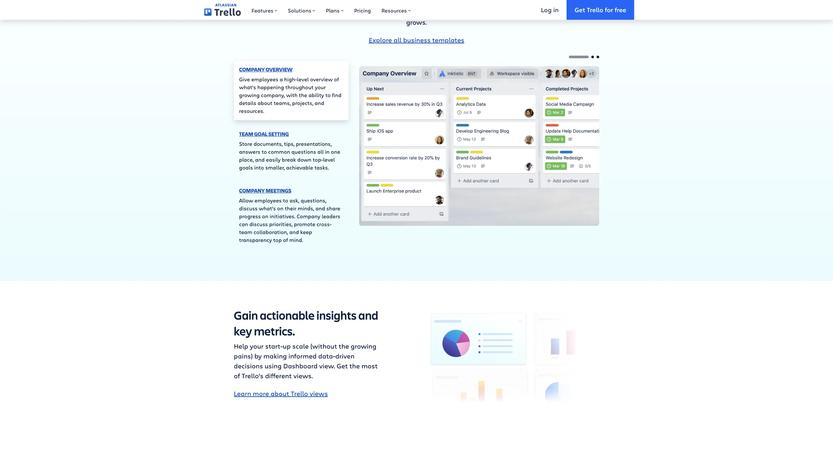 Task type: locate. For each thing, give the bounding box(es) containing it.
making
[[264, 352, 287, 361]]

and down ability
[[315, 99, 324, 106]]

1 vertical spatial all
[[317, 148, 324, 155]]

1 vertical spatial can
[[239, 221, 248, 228]]

on up initiatives.
[[277, 205, 284, 212]]

0 vertical spatial business
[[327, 0, 354, 7]]

1 horizontal spatial growing
[[351, 342, 377, 351]]

to left the ask,
[[283, 197, 288, 204]]

scale up informed
[[292, 342, 309, 351]]

2 vertical spatial on
[[262, 213, 268, 220]]

1 horizontal spatial by
[[418, 0, 426, 7]]

within
[[454, 0, 474, 7]]

all up top-
[[317, 148, 324, 155]]

cross-
[[317, 221, 332, 228]]

all right explore
[[394, 35, 402, 44]]

on
[[366, 0, 374, 7], [277, 205, 284, 212], [262, 213, 268, 220]]

explore
[[369, 35, 392, 44]]

and inside company overview give employees a high-level overview of what's happening throughout your growing company, with the ability to find details about teams, projects, and resources.
[[315, 99, 324, 106]]

business up 'plans'
[[327, 0, 354, 7]]

the up mighty
[[375, 0, 386, 7]]

and
[[444, 8, 456, 17], [315, 99, 324, 106], [255, 156, 265, 163], [316, 205, 325, 212], [289, 229, 299, 236], [359, 308, 378, 323]]

employees down 'company overview' link in the top left of the page
[[251, 76, 278, 83]]

0 horizontal spatial all
[[317, 148, 324, 155]]

by right foot
[[418, 0, 426, 7]]

trello left for
[[587, 5, 603, 14]]

1 vertical spatial discuss
[[249, 221, 268, 228]]

can
[[411, 8, 422, 17], [239, 221, 248, 228]]

0 vertical spatial of
[[334, 76, 339, 83]]

0 vertical spatial team
[[393, 8, 409, 17]]

plans
[[326, 7, 340, 14]]

2 vertical spatial of
[[234, 372, 240, 381]]

answers
[[239, 148, 260, 155]]

the inside company overview give employees a high-level overview of what's happening throughout your growing company, with the ability to find details about teams, projects, and resources.
[[299, 92, 307, 98]]

1 horizontal spatial can
[[411, 8, 422, 17]]

scale inside gain actionable insights and key metrics. help your start-up scale (without the growing pains) by making informed data-driven decisions using dashboard view. get the most of trello's different views.
[[292, 342, 309, 351]]

get inside gain actionable insights and key metrics. help your start-up scale (without the growing pains) by making informed data-driven decisions using dashboard view. get the most of trello's different views.
[[337, 362, 348, 371]]

up
[[283, 342, 291, 351]]

0 vertical spatial growing
[[239, 92, 260, 98]]

0 vertical spatial can
[[411, 8, 422, 17]]

key
[[234, 323, 252, 339]]

templates down adapt
[[432, 35, 464, 44]]

1 vertical spatial in
[[325, 148, 330, 155]]

company up allow on the left top of page
[[239, 187, 265, 194]]

presentations,
[[296, 140, 332, 147]]

to
[[325, 92, 331, 98], [262, 148, 267, 155], [283, 197, 288, 204]]

company meetings allow employees to ask, questions, discuss what's on their minds, and share progress on initiatives. company leaders can discuss priorities, promote cross- team collaboration, and keep transparency top of mind.
[[239, 187, 340, 244]]

your down overview
[[315, 84, 326, 91]]

team
[[239, 130, 253, 138]]

of
[[334, 76, 339, 83], [283, 237, 288, 244], [234, 372, 240, 381]]

can down progress
[[239, 221, 248, 228]]

business inside kick your business off on the right foot by working within pre-built templates that your small but mighty team can adapt and scale as the company grows.
[[327, 0, 354, 7]]

employees up what's
[[255, 197, 282, 204]]

documents,
[[254, 140, 283, 147]]

built
[[488, 0, 503, 7]]

and up "into"
[[255, 156, 265, 163]]

of inside company meetings allow employees to ask, questions, discuss what's on their minds, and share progress on initiatives. company leaders can discuss priorities, promote cross- team collaboration, and keep transparency top of mind.
[[283, 237, 288, 244]]

get trello for free
[[575, 5, 626, 14]]

the up the projects,
[[299, 92, 307, 98]]

growing up most
[[351, 342, 377, 351]]

employees inside company overview give employees a high-level overview of what's happening throughout your growing company, with the ability to find details about teams, projects, and resources.
[[251, 76, 278, 83]]

of right overview
[[334, 76, 339, 83]]

of down "decisions"
[[234, 372, 240, 381]]

about down "company," at the left top
[[258, 99, 273, 106]]

actionable
[[260, 308, 315, 323]]

your right the help
[[250, 342, 264, 351]]

0 vertical spatial scale
[[458, 8, 474, 17]]

in right log
[[553, 5, 559, 14]]

0 vertical spatial in
[[553, 5, 559, 14]]

one
[[331, 148, 340, 155]]

resources
[[382, 7, 407, 14]]

scale
[[458, 8, 474, 17], [292, 342, 309, 351]]

to inside company meetings allow employees to ask, questions, discuss what's on their minds, and share progress on initiatives. company leaders can discuss priorities, promote cross- team collaboration, and keep transparency top of mind.
[[283, 197, 288, 204]]

get left for
[[575, 5, 585, 14]]

working
[[427, 0, 453, 7]]

trello down 'views.' on the bottom left
[[291, 390, 308, 399]]

growing inside company overview give employees a high-level overview of what's happening throughout your growing company, with the ability to find details about teams, projects, and resources.
[[239, 92, 260, 98]]

your inside gain actionable insights and key metrics. help your start-up scale (without the growing pains) by making informed data-driven decisions using dashboard view. get the most of trello's different views.
[[250, 342, 264, 351]]

on down what's
[[262, 213, 268, 220]]

discuss up progress
[[239, 205, 258, 212]]

questions
[[292, 148, 316, 155]]

the down "built"
[[485, 8, 495, 17]]

1 vertical spatial company
[[239, 187, 265, 194]]

business down grows.
[[403, 35, 431, 44]]

help
[[234, 342, 248, 351]]

plans button
[[321, 0, 349, 20]]

on right off
[[366, 0, 374, 7]]

0 horizontal spatial of
[[234, 372, 240, 381]]

level inside company overview give employees a high-level overview of what's happening throughout your growing company, with the ability to find details about teams, projects, and resources.
[[297, 76, 309, 83]]

company for company overview
[[239, 66, 265, 73]]

1 horizontal spatial all
[[394, 35, 402, 44]]

company inside company overview give employees a high-level overview of what's happening throughout your growing company, with the ability to find details about teams, projects, and resources.
[[239, 66, 265, 73]]

goal
[[254, 130, 268, 138]]

0 horizontal spatial can
[[239, 221, 248, 228]]

get trello for free link
[[567, 0, 634, 20]]

0 horizontal spatial scale
[[292, 342, 309, 351]]

small
[[338, 8, 355, 17]]

templates up company
[[504, 0, 536, 7]]

right
[[387, 0, 402, 7]]

1 vertical spatial to
[[262, 148, 267, 155]]

team down right
[[393, 8, 409, 17]]

1 horizontal spatial templates
[[504, 0, 536, 7]]

1 horizontal spatial of
[[283, 237, 288, 244]]

0 vertical spatial discuss
[[239, 205, 258, 212]]

0 horizontal spatial team
[[239, 229, 252, 236]]

kick
[[297, 0, 310, 7]]

employees for overview
[[251, 76, 278, 83]]

mind.
[[289, 237, 303, 244]]

company down minds,
[[297, 213, 320, 220]]

0 vertical spatial to
[[325, 92, 331, 98]]

the up driven
[[339, 342, 349, 351]]

of inside company overview give employees a high-level overview of what's happening throughout your growing company, with the ability to find details about teams, projects, and resources.
[[334, 76, 339, 83]]

get
[[575, 5, 585, 14], [337, 362, 348, 371]]

1 horizontal spatial team
[[393, 8, 409, 17]]

0 horizontal spatial by
[[255, 352, 262, 361]]

0 horizontal spatial to
[[262, 148, 267, 155]]

1 horizontal spatial get
[[575, 5, 585, 14]]

1 vertical spatial level
[[323, 156, 335, 163]]

templates inside kick your business off on the right foot by working within pre-built templates that your small but mighty team can adapt and scale as the company grows.
[[504, 0, 536, 7]]

0 vertical spatial templates
[[504, 0, 536, 7]]

2 vertical spatial to
[[283, 197, 288, 204]]

1 horizontal spatial to
[[283, 197, 288, 204]]

atlassian trello image
[[204, 4, 241, 16]]

an illustration showing dashboard view. image
[[422, 308, 599, 407]]

pricing link
[[349, 0, 376, 20]]

log in
[[541, 5, 559, 14]]

and down working
[[444, 8, 456, 17]]

scale down within
[[458, 8, 474, 17]]

dashboard
[[283, 362, 318, 371]]

driven
[[335, 352, 355, 361]]

0 vertical spatial company
[[239, 66, 265, 73]]

0 vertical spatial all
[[394, 35, 402, 44]]

smaller,
[[265, 164, 285, 171]]

start-
[[265, 342, 283, 351]]

ask,
[[290, 197, 299, 204]]

in inside team goal setting store documents, tips, presentations, answers to common questions all in one place, and easily break down top-level goals into smaller, achievable tasks.
[[325, 148, 330, 155]]

1 horizontal spatial scale
[[458, 8, 474, 17]]

1 vertical spatial growing
[[351, 342, 377, 351]]

level
[[297, 76, 309, 83], [323, 156, 335, 163]]

1 horizontal spatial in
[[553, 5, 559, 14]]

1 vertical spatial team
[[239, 229, 252, 236]]

0 horizontal spatial growing
[[239, 92, 260, 98]]

1 vertical spatial employees
[[255, 197, 282, 204]]

discuss down progress
[[249, 221, 268, 228]]

2 horizontal spatial of
[[334, 76, 339, 83]]

0 horizontal spatial level
[[297, 76, 309, 83]]

team
[[393, 8, 409, 17], [239, 229, 252, 236]]

in inside log in link
[[553, 5, 559, 14]]

in left one
[[325, 148, 330, 155]]

view.
[[319, 362, 335, 371]]

level down one
[[323, 156, 335, 163]]

0 vertical spatial by
[[418, 0, 426, 7]]

your inside company overview give employees a high-level overview of what's happening throughout your growing company, with the ability to find details about teams, projects, and resources.
[[315, 84, 326, 91]]

0 vertical spatial level
[[297, 76, 309, 83]]

and inside kick your business off on the right foot by working within pre-built templates that your small but mighty team can adapt and scale as the company grows.
[[444, 8, 456, 17]]

and right insights
[[359, 308, 378, 323]]

about
[[258, 99, 273, 106], [271, 390, 289, 399]]

0 vertical spatial trello
[[587, 5, 603, 14]]

company meetings link
[[239, 187, 291, 194]]

to left 'find'
[[325, 92, 331, 98]]

what's
[[259, 205, 276, 212]]

by
[[418, 0, 426, 7], [255, 352, 262, 361]]

1 vertical spatial of
[[283, 237, 288, 244]]

team up transparency
[[239, 229, 252, 236]]

1 horizontal spatial trello
[[587, 5, 603, 14]]

1 vertical spatial by
[[255, 352, 262, 361]]

1 horizontal spatial on
[[277, 205, 284, 212]]

down
[[297, 156, 312, 163]]

learn more about trello views
[[234, 390, 328, 399]]

grows.
[[406, 18, 427, 27]]

progress
[[239, 213, 261, 220]]

details
[[239, 99, 256, 106]]

level up throughout
[[297, 76, 309, 83]]

can up grows.
[[411, 8, 422, 17]]

employees inside company meetings allow employees to ask, questions, discuss what's on their minds, and share progress on initiatives. company leaders can discuss priorities, promote cross- team collaboration, and keep transparency top of mind.
[[255, 197, 282, 204]]

with
[[286, 92, 298, 98]]

trello's
[[242, 372, 264, 381]]

growing for employees
[[239, 92, 260, 98]]

0 horizontal spatial get
[[337, 362, 348, 371]]

employees
[[251, 76, 278, 83], [255, 197, 282, 204]]

to down documents,
[[262, 148, 267, 155]]

for
[[605, 5, 613, 14]]

your right that
[[323, 8, 336, 17]]

of right top
[[283, 237, 288, 244]]

growing up details
[[239, 92, 260, 98]]

0 vertical spatial about
[[258, 99, 273, 106]]

all
[[394, 35, 402, 44], [317, 148, 324, 155]]

by up "decisions"
[[255, 352, 262, 361]]

on inside kick your business off on the right foot by working within pre-built templates that your small but mighty team can adapt and scale as the company grows.
[[366, 0, 374, 7]]

1 horizontal spatial level
[[323, 156, 335, 163]]

growing inside gain actionable insights and key metrics. help your start-up scale (without the growing pains) by making informed data-driven decisions using dashboard view. get the most of trello's different views.
[[351, 342, 377, 351]]

1 vertical spatial scale
[[292, 342, 309, 351]]

the
[[375, 0, 386, 7], [485, 8, 495, 17], [299, 92, 307, 98], [339, 342, 349, 351], [350, 362, 360, 371]]

1 vertical spatial about
[[271, 390, 289, 399]]

0 horizontal spatial business
[[327, 0, 354, 7]]

team inside kick your business off on the right foot by working within pre-built templates that your small but mighty team can adapt and scale as the company grows.
[[393, 8, 409, 17]]

0 horizontal spatial trello
[[291, 390, 308, 399]]

1 vertical spatial business
[[403, 35, 431, 44]]

1 horizontal spatial business
[[403, 35, 431, 44]]

give
[[239, 76, 250, 83]]

meetings
[[266, 187, 291, 194]]

0 horizontal spatial in
[[325, 148, 330, 155]]

trello
[[587, 5, 603, 14], [291, 390, 308, 399]]

1 vertical spatial templates
[[432, 35, 464, 44]]

company up give on the top left
[[239, 66, 265, 73]]

about down different
[[271, 390, 289, 399]]

company overview give employees a high-level overview of what's happening throughout your growing company, with the ability to find details about teams, projects, and resources.
[[239, 66, 342, 114]]

0 vertical spatial employees
[[251, 76, 278, 83]]

business
[[327, 0, 354, 7], [403, 35, 431, 44]]

1 vertical spatial get
[[337, 362, 348, 371]]

adapt
[[424, 8, 443, 17]]

0 vertical spatial on
[[366, 0, 374, 7]]

company
[[239, 66, 265, 73], [239, 187, 265, 194], [297, 213, 320, 220]]

2 horizontal spatial to
[[325, 92, 331, 98]]

2 horizontal spatial on
[[366, 0, 374, 7]]

get down driven
[[337, 362, 348, 371]]

company
[[497, 8, 526, 17]]



Task type: describe. For each thing, give the bounding box(es) containing it.
their
[[285, 205, 296, 212]]

teams,
[[274, 99, 291, 106]]

features
[[252, 7, 273, 14]]

features button
[[246, 0, 283, 20]]

scale inside kick your business off on the right foot by working within pre-built templates that your small but mighty team can adapt and scale as the company grows.
[[458, 8, 474, 17]]

a
[[280, 76, 283, 83]]

minds,
[[298, 205, 314, 212]]

initiatives.
[[270, 213, 295, 220]]

but
[[357, 8, 368, 17]]

to inside company overview give employees a high-level overview of what's happening throughout your growing company, with the ability to find details about teams, projects, and resources.
[[325, 92, 331, 98]]

1 vertical spatial trello
[[291, 390, 308, 399]]

setting
[[268, 130, 289, 138]]

as
[[476, 8, 483, 17]]

learn
[[234, 390, 251, 399]]

level inside team goal setting store documents, tips, presentations, answers to common questions all in one place, and easily break down top-level goals into smaller, achievable tasks.
[[323, 156, 335, 163]]

data-
[[318, 352, 335, 361]]

by inside gain actionable insights and key metrics. help your start-up scale (without the growing pains) by making informed data-driven decisions using dashboard view. get the most of trello's different views.
[[255, 352, 262, 361]]

overview
[[310, 76, 333, 83]]

company for company meetings
[[239, 187, 265, 194]]

employees for meetings
[[255, 197, 282, 204]]

questions,
[[301, 197, 326, 204]]

2 vertical spatial company
[[297, 213, 320, 220]]

about inside company overview give employees a high-level overview of what's happening throughout your growing company, with the ability to find details about teams, projects, and resources.
[[258, 99, 273, 106]]

company overview link
[[239, 66, 293, 73]]

solutions
[[288, 7, 311, 14]]

resources button
[[376, 0, 416, 20]]

learn more about trello views link
[[234, 390, 328, 399]]

insights
[[317, 308, 357, 323]]

tips,
[[284, 140, 295, 147]]

top-
[[313, 156, 323, 163]]

projects,
[[292, 99, 313, 106]]

explore all business templates link
[[369, 35, 464, 44]]

what's
[[239, 84, 256, 91]]

0 horizontal spatial templates
[[432, 35, 464, 44]]

allow
[[239, 197, 253, 204]]

by inside kick your business off on the right foot by working within pre-built templates that your small but mighty team can adapt and scale as the company grows.
[[418, 0, 426, 7]]

views.
[[293, 372, 313, 381]]

store
[[239, 140, 252, 147]]

easily
[[266, 156, 281, 163]]

decisions
[[234, 362, 263, 371]]

free
[[615, 5, 626, 14]]

explore all business templates
[[369, 35, 464, 44]]

kick your business off on the right foot by working within pre-built templates that your small but mighty team can adapt and scale as the company grows.
[[297, 0, 536, 27]]

into
[[254, 164, 264, 171]]

business for your
[[327, 0, 354, 7]]

leaders
[[322, 213, 340, 220]]

goals
[[239, 164, 253, 171]]

pains)
[[234, 352, 253, 361]]

using
[[265, 362, 282, 371]]

promote
[[294, 221, 315, 228]]

gain
[[234, 308, 258, 323]]

most
[[362, 362, 378, 371]]

log
[[541, 5, 552, 14]]

metrics.
[[254, 323, 295, 339]]

(without
[[310, 342, 337, 351]]

your up that
[[311, 0, 325, 7]]

place,
[[239, 156, 254, 163]]

achievable
[[286, 164, 313, 171]]

overview
[[266, 66, 293, 73]]

and down questions,
[[316, 205, 325, 212]]

0 vertical spatial get
[[575, 5, 585, 14]]

resources.
[[239, 107, 264, 114]]

find
[[332, 92, 342, 98]]

team goal setting link
[[239, 130, 289, 138]]

0 horizontal spatial on
[[262, 213, 268, 220]]

share
[[327, 205, 340, 212]]

that
[[308, 8, 321, 17]]

business for all
[[403, 35, 431, 44]]

growing for and
[[351, 342, 377, 351]]

break
[[282, 156, 296, 163]]

of inside gain actionable insights and key metrics. help your start-up scale (without the growing pains) by making informed data-driven decisions using dashboard view. get the most of trello's different views.
[[234, 372, 240, 381]]

views
[[310, 390, 328, 399]]

team inside company meetings allow employees to ask, questions, discuss what's on their minds, and share progress on initiatives. company leaders can discuss priorities, promote cross- team collaboration, and keep transparency top of mind.
[[239, 229, 252, 236]]

off
[[356, 0, 364, 7]]

top
[[273, 237, 282, 244]]

and inside team goal setting store documents, tips, presentations, answers to common questions all in one place, and easily break down top-level goals into smaller, achievable tasks.
[[255, 156, 265, 163]]

solutions button
[[283, 0, 321, 20]]

mighty
[[369, 8, 391, 17]]

can inside kick your business off on the right foot by working within pre-built templates that your small but mighty team can adapt and scale as the company grows.
[[411, 8, 422, 17]]

the down driven
[[350, 362, 360, 371]]

to inside team goal setting store documents, tips, presentations, answers to common questions all in one place, and easily break down top-level goals into smaller, achievable tasks.
[[262, 148, 267, 155]]

team goal setting store documents, tips, presentations, answers to common questions all in one place, and easily break down top-level goals into smaller, achievable tasks.
[[239, 130, 340, 171]]

different
[[265, 372, 292, 381]]

happening
[[257, 84, 284, 91]]

keep
[[300, 229, 312, 236]]

transparency
[[239, 237, 272, 244]]

log in link
[[533, 0, 567, 20]]

foot
[[404, 0, 417, 7]]

1 vertical spatial on
[[277, 205, 284, 212]]

and inside gain actionable insights and key metrics. help your start-up scale (without the growing pains) by making informed data-driven decisions using dashboard view. get the most of trello's different views.
[[359, 308, 378, 323]]

high-
[[284, 76, 297, 83]]

tasks.
[[315, 164, 329, 171]]

throughout
[[285, 84, 314, 91]]

and up mind.
[[289, 229, 299, 236]]

all inside team goal setting store documents, tips, presentations, answers to common questions all in one place, and easily break down top-level goals into smaller, achievable tasks.
[[317, 148, 324, 155]]

pricing
[[354, 7, 371, 14]]

can inside company meetings allow employees to ask, questions, discuss what's on their minds, and share progress on initiatives. company leaders can discuss priorities, promote cross- team collaboration, and keep transparency top of mind.
[[239, 221, 248, 228]]

gain actionable insights and key metrics. help your start-up scale (without the growing pains) by making informed data-driven decisions using dashboard view. get the most of trello's different views.
[[234, 308, 378, 381]]



Task type: vqa. For each thing, say whether or not it's contained in the screenshot.
the topmost about
yes



